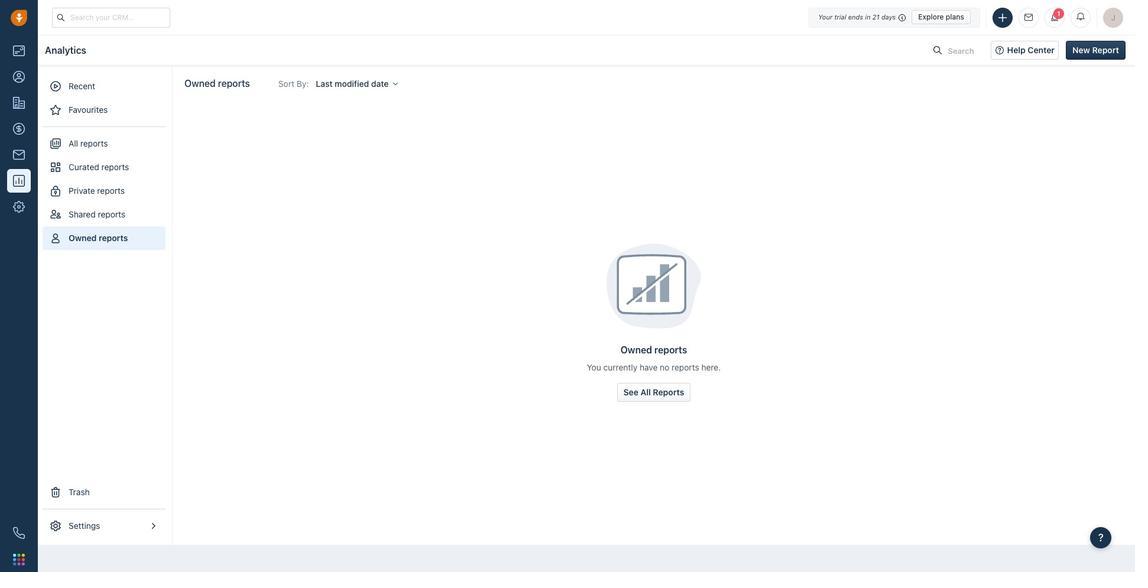 Task type: describe. For each thing, give the bounding box(es) containing it.
phone image
[[13, 528, 25, 539]]

21
[[873, 13, 880, 21]]

your
[[819, 13, 833, 21]]

phone element
[[7, 522, 31, 545]]

1
[[1058, 10, 1061, 17]]

1 link
[[1045, 7, 1065, 28]]

trial
[[835, 13, 847, 21]]

explore
[[919, 12, 944, 21]]

in
[[866, 13, 871, 21]]



Task type: locate. For each thing, give the bounding box(es) containing it.
ends
[[849, 13, 864, 21]]

Search your CRM... text field
[[52, 7, 170, 28]]

explore plans link
[[912, 10, 971, 24]]

freshworks switcher image
[[13, 554, 25, 566]]

days
[[882, 13, 896, 21]]

plans
[[946, 12, 965, 21]]

your trial ends in 21 days
[[819, 13, 896, 21]]

explore plans
[[919, 12, 965, 21]]



Task type: vqa. For each thing, say whether or not it's contained in the screenshot.
the 1 link
yes



